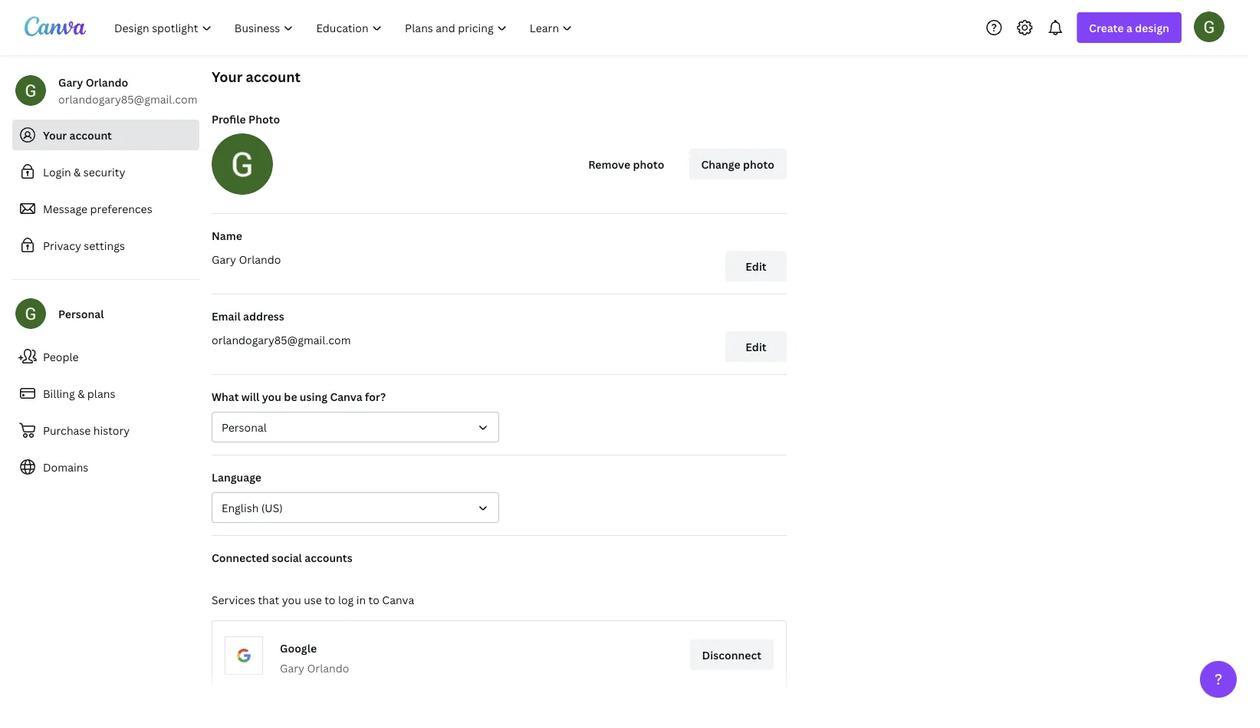 Task type: locate. For each thing, give the bounding box(es) containing it.
your up 'profile'
[[212, 67, 243, 86]]

gary for gary orlando
[[212, 252, 236, 267]]

0 vertical spatial your
[[212, 67, 243, 86]]

&
[[74, 165, 81, 179], [78, 386, 85, 401]]

you
[[262, 389, 282, 404], [282, 593, 301, 607]]

1 vertical spatial &
[[78, 386, 85, 401]]

your account
[[212, 67, 301, 86], [43, 128, 112, 142]]

top level navigation element
[[104, 12, 586, 43]]

orlandogary85@gmail.com
[[58, 92, 198, 106], [212, 333, 351, 347]]

remove photo
[[589, 157, 665, 171]]

preferences
[[90, 201, 152, 216]]

0 vertical spatial account
[[246, 67, 301, 86]]

personal up people
[[58, 306, 104, 321]]

1 horizontal spatial your
[[212, 67, 243, 86]]

your up login
[[43, 128, 67, 142]]

your account link
[[12, 120, 199, 150]]

privacy settings
[[43, 238, 125, 253]]

photo inside remove photo button
[[633, 157, 665, 171]]

photo
[[633, 157, 665, 171], [743, 157, 775, 171]]

0 vertical spatial orlando
[[86, 75, 128, 89]]

account up photo
[[246, 67, 301, 86]]

canva
[[330, 389, 363, 404], [382, 593, 414, 607]]

photo for change photo
[[743, 157, 775, 171]]

1 horizontal spatial canva
[[382, 593, 414, 607]]

1 vertical spatial your account
[[43, 128, 112, 142]]

0 horizontal spatial your
[[43, 128, 67, 142]]

0 vertical spatial &
[[74, 165, 81, 179]]

2 horizontal spatial gary
[[280, 661, 305, 676]]

2 photo from the left
[[743, 157, 775, 171]]

login & security link
[[12, 157, 199, 187]]

1 vertical spatial canva
[[382, 593, 414, 607]]

0 horizontal spatial to
[[325, 593, 336, 607]]

edit
[[746, 259, 767, 274], [746, 339, 767, 354]]

0 vertical spatial you
[[262, 389, 282, 404]]

1 horizontal spatial orlandogary85@gmail.com
[[212, 333, 351, 347]]

0 vertical spatial canva
[[330, 389, 363, 404]]

Personal button
[[212, 412, 499, 443]]

gary for gary orlando orlandogary85@gmail.com
[[58, 75, 83, 89]]

email
[[212, 309, 241, 323]]

to left log
[[325, 593, 336, 607]]

1 vertical spatial personal
[[222, 420, 267, 435]]

to
[[325, 593, 336, 607], [369, 593, 380, 607]]

Language: English (US) button
[[212, 493, 499, 523]]

0 horizontal spatial orlando
[[86, 75, 128, 89]]

english
[[222, 501, 259, 515]]

profile photo
[[212, 112, 280, 126]]

gary down name
[[212, 252, 236, 267]]

your inside your account link
[[43, 128, 67, 142]]

1 vertical spatial you
[[282, 593, 301, 607]]

photo right change
[[743, 157, 775, 171]]

your account up photo
[[212, 67, 301, 86]]

people link
[[12, 341, 199, 372]]

1 edit button from the top
[[726, 251, 787, 282]]

billing & plans
[[43, 386, 115, 401]]

personal down will
[[222, 420, 267, 435]]

log
[[338, 593, 354, 607]]

orlando inside gary orlando orlandogary85@gmail.com
[[86, 75, 128, 89]]

orlando for gary orlando orlandogary85@gmail.com
[[86, 75, 128, 89]]

1 vertical spatial edit button
[[726, 331, 787, 362]]

(us)
[[261, 501, 283, 515]]

& left 'plans'
[[78, 386, 85, 401]]

gary orlando image
[[1195, 11, 1225, 42]]

2 edit button from the top
[[726, 331, 787, 362]]

orlandogary85@gmail.com down address
[[212, 333, 351, 347]]

language
[[212, 470, 262, 484]]

1 vertical spatial gary
[[212, 252, 236, 267]]

for?
[[365, 389, 386, 404]]

you for will
[[262, 389, 282, 404]]

gary down google
[[280, 661, 305, 676]]

2 horizontal spatial orlando
[[307, 661, 349, 676]]

you left use
[[282, 593, 301, 607]]

1 edit from the top
[[746, 259, 767, 274]]

0 horizontal spatial photo
[[633, 157, 665, 171]]

personal inside "personal" button
[[222, 420, 267, 435]]

1 horizontal spatial your account
[[212, 67, 301, 86]]

remove
[[589, 157, 631, 171]]

you for that
[[282, 593, 301, 607]]

1 horizontal spatial orlando
[[239, 252, 281, 267]]

you left be
[[262, 389, 282, 404]]

your account up login & security
[[43, 128, 112, 142]]

gary
[[58, 75, 83, 89], [212, 252, 236, 267], [280, 661, 305, 676]]

orlando up your account link
[[86, 75, 128, 89]]

connected
[[212, 550, 269, 565]]

email address
[[212, 309, 284, 323]]

orlando down name
[[239, 252, 281, 267]]

gary up your account link
[[58, 75, 83, 89]]

edit button
[[726, 251, 787, 282], [726, 331, 787, 362]]

1 vertical spatial orlandogary85@gmail.com
[[212, 333, 351, 347]]

1 horizontal spatial personal
[[222, 420, 267, 435]]

0 horizontal spatial your account
[[43, 128, 112, 142]]

photo inside change photo button
[[743, 157, 775, 171]]

name
[[212, 228, 242, 243]]

edit for gary orlando
[[746, 259, 767, 274]]

edit for orlandogary85@gmail.com
[[746, 339, 767, 354]]

1 vertical spatial your
[[43, 128, 67, 142]]

in
[[357, 593, 366, 607]]

accounts
[[305, 550, 353, 565]]

google
[[280, 641, 317, 656]]

2 vertical spatial orlando
[[307, 661, 349, 676]]

orlando
[[86, 75, 128, 89], [239, 252, 281, 267], [307, 661, 349, 676]]

change
[[702, 157, 741, 171]]

personal
[[58, 306, 104, 321], [222, 420, 267, 435]]

canva left 'for?'
[[330, 389, 363, 404]]

0 horizontal spatial account
[[69, 128, 112, 142]]

purchase
[[43, 423, 91, 438]]

1 horizontal spatial to
[[369, 593, 380, 607]]

domains
[[43, 460, 88, 475]]

& right login
[[74, 165, 81, 179]]

orlando down google
[[307, 661, 349, 676]]

& for billing
[[78, 386, 85, 401]]

0 vertical spatial orlandogary85@gmail.com
[[58, 92, 198, 106]]

privacy settings link
[[12, 230, 199, 261]]

0 vertical spatial personal
[[58, 306, 104, 321]]

canva right in
[[382, 593, 414, 607]]

history
[[93, 423, 130, 438]]

1 vertical spatial edit
[[746, 339, 767, 354]]

1 horizontal spatial photo
[[743, 157, 775, 171]]

0 vertical spatial edit button
[[726, 251, 787, 282]]

account inside your account link
[[69, 128, 112, 142]]

1 vertical spatial orlando
[[239, 252, 281, 267]]

disconnect button
[[690, 640, 774, 671]]

to right in
[[369, 593, 380, 607]]

what will you be using canva for?
[[212, 389, 386, 404]]

0 vertical spatial gary
[[58, 75, 83, 89]]

2 vertical spatial gary
[[280, 661, 305, 676]]

0 horizontal spatial gary
[[58, 75, 83, 89]]

account
[[246, 67, 301, 86], [69, 128, 112, 142]]

1 photo from the left
[[633, 157, 665, 171]]

using
[[300, 389, 328, 404]]

photo right remove
[[633, 157, 665, 171]]

gary inside gary orlando orlandogary85@gmail.com
[[58, 75, 83, 89]]

2 edit from the top
[[746, 339, 767, 354]]

your
[[212, 67, 243, 86], [43, 128, 67, 142]]

0 vertical spatial edit
[[746, 259, 767, 274]]

orlandogary85@gmail.com up your account link
[[58, 92, 198, 106]]

1 vertical spatial account
[[69, 128, 112, 142]]

1 horizontal spatial gary
[[212, 252, 236, 267]]

create a design button
[[1077, 12, 1182, 43]]

purchase history
[[43, 423, 130, 438]]

edit button for orlandogary85@gmail.com
[[726, 331, 787, 362]]

0 horizontal spatial canva
[[330, 389, 363, 404]]

billing
[[43, 386, 75, 401]]

social
[[272, 550, 302, 565]]

account up login & security
[[69, 128, 112, 142]]



Task type: vqa. For each thing, say whether or not it's contained in the screenshot.
in
yes



Task type: describe. For each thing, give the bounding box(es) containing it.
0 vertical spatial your account
[[212, 67, 301, 86]]

settings
[[84, 238, 125, 253]]

be
[[284, 389, 297, 404]]

billing & plans link
[[12, 378, 199, 409]]

0 horizontal spatial personal
[[58, 306, 104, 321]]

message
[[43, 201, 88, 216]]

photo for remove photo
[[633, 157, 665, 171]]

orlando inside google gary orlando
[[307, 661, 349, 676]]

gary orlando
[[212, 252, 281, 267]]

1 to from the left
[[325, 593, 336, 607]]

address
[[243, 309, 284, 323]]

use
[[304, 593, 322, 607]]

services
[[212, 593, 255, 607]]

people
[[43, 349, 79, 364]]

will
[[242, 389, 260, 404]]

purchase history link
[[12, 415, 199, 446]]

remove photo button
[[576, 149, 677, 180]]

create a design
[[1090, 20, 1170, 35]]

services that you use to log in to canva
[[212, 593, 414, 607]]

login
[[43, 165, 71, 179]]

orlando for gary orlando
[[239, 252, 281, 267]]

plans
[[87, 386, 115, 401]]

a
[[1127, 20, 1133, 35]]

message preferences link
[[12, 193, 199, 224]]

gary orlando orlandogary85@gmail.com
[[58, 75, 198, 106]]

create
[[1090, 20, 1124, 35]]

edit button for gary orlando
[[726, 251, 787, 282]]

security
[[83, 165, 125, 179]]

that
[[258, 593, 279, 607]]

gary inside google gary orlando
[[280, 661, 305, 676]]

0 horizontal spatial orlandogary85@gmail.com
[[58, 92, 198, 106]]

change photo
[[702, 157, 775, 171]]

domains link
[[12, 452, 199, 483]]

google gary orlando
[[280, 641, 349, 676]]

login & security
[[43, 165, 125, 179]]

photo
[[249, 112, 280, 126]]

disconnect
[[702, 648, 762, 662]]

& for login
[[74, 165, 81, 179]]

2 to from the left
[[369, 593, 380, 607]]

what
[[212, 389, 239, 404]]

change photo button
[[689, 149, 787, 180]]

design
[[1136, 20, 1170, 35]]

privacy
[[43, 238, 81, 253]]

message preferences
[[43, 201, 152, 216]]

1 horizontal spatial account
[[246, 67, 301, 86]]

english (us)
[[222, 501, 283, 515]]

connected social accounts
[[212, 550, 353, 565]]

profile
[[212, 112, 246, 126]]



